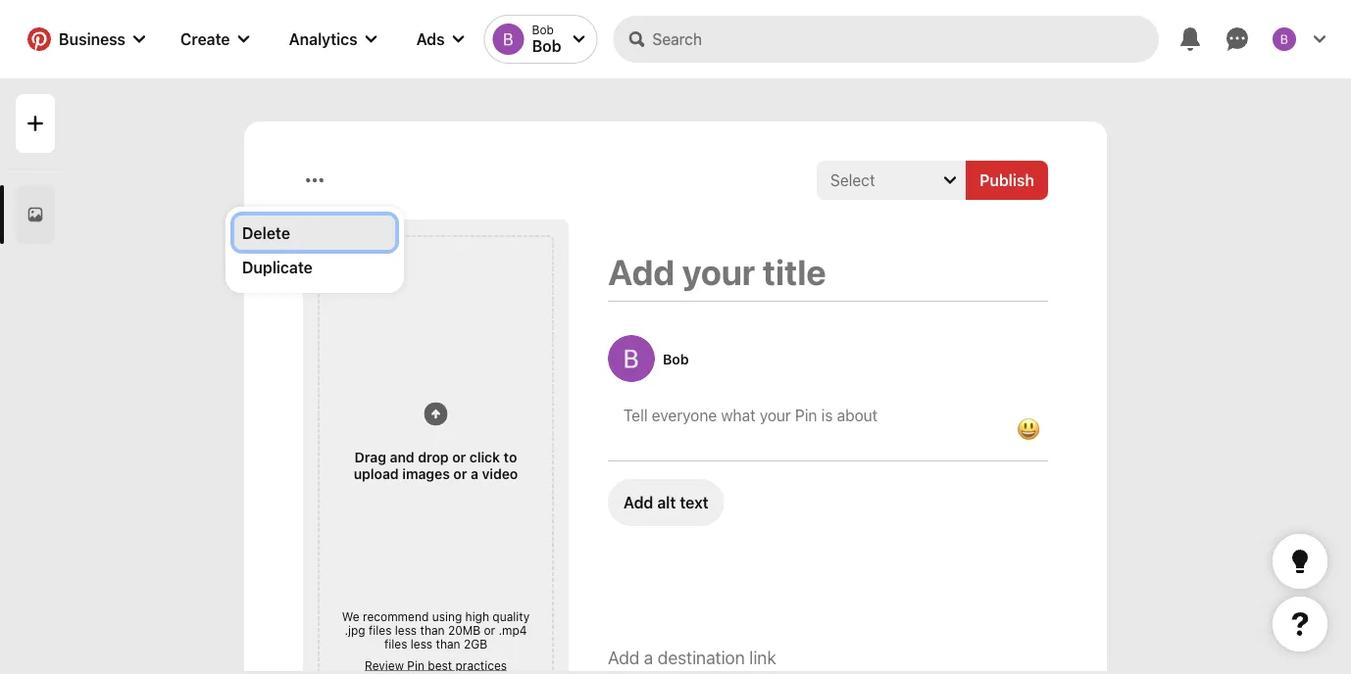 Task type: vqa. For each thing, say whether or not it's contained in the screenshot.
BE A BETA TESTER link
no



Task type: describe. For each thing, give the bounding box(es) containing it.
20
[[448, 624, 463, 638]]

empty pin image
[[27, 207, 43, 223]]

quality
[[493, 610, 530, 624]]

click
[[470, 450, 500, 466]]

ads button
[[401, 16, 480, 63]]

business button
[[16, 16, 157, 63]]

practices
[[456, 659, 507, 673]]

pinterest image
[[27, 27, 51, 51]]

select
[[831, 171, 875, 190]]

gb
[[471, 638, 488, 651]]

create new pin image
[[27, 116, 43, 131]]

search icon image
[[629, 31, 645, 47]]

pin
[[407, 659, 425, 673]]

Add your title text field
[[608, 251, 1048, 293]]

upload
[[354, 466, 399, 482]]

less inside we recommend using high quality .jpg files less than
[[395, 624, 417, 638]]

alt
[[657, 494, 676, 512]]

bob image
[[493, 24, 524, 55]]

files inside we recommend using high quality .jpg files less than
[[369, 624, 392, 638]]

using
[[432, 610, 462, 624]]

business badge dropdown menu button image
[[133, 33, 145, 45]]

drag
[[355, 450, 386, 466]]

2 gb
[[464, 638, 488, 651]]

analytics
[[289, 30, 358, 49]]

to
[[504, 450, 517, 466]]

delete menu item
[[234, 216, 395, 250]]

add
[[624, 494, 654, 512]]

mb or .mp4 files less than
[[384, 624, 527, 651]]

mb
[[463, 624, 481, 638]]

bob left account switcher arrow icon at the top of the page
[[532, 37, 561, 55]]

publish button
[[966, 161, 1048, 200]]

than inside we recommend using high quality .jpg files less than
[[420, 624, 445, 638]]

.mp4
[[499, 624, 527, 638]]

bob for bob bob
[[532, 23, 554, 37]]

choose a board image
[[945, 175, 956, 186]]

review pin best practices
[[365, 659, 507, 673]]



Task type: locate. For each thing, give the bounding box(es) containing it.
bob avatar link image
[[608, 335, 655, 383]]

high
[[465, 610, 489, 624]]

a
[[471, 466, 479, 482]]

create button
[[165, 16, 265, 63]]

drop
[[418, 450, 449, 466]]

we
[[342, 610, 360, 624]]

less
[[395, 624, 417, 638], [411, 638, 433, 651]]

review
[[365, 659, 404, 673]]

😃 button
[[1009, 410, 1048, 449]]

than
[[420, 624, 445, 638], [436, 638, 461, 651]]

than inside the mb or .mp4 files less than
[[436, 638, 461, 651]]

Add a destination link text field
[[608, 648, 1048, 669]]

recommend
[[363, 610, 429, 624]]

analytics button
[[273, 16, 393, 63]]

account switcher arrow icon image
[[573, 33, 585, 45]]

we recommend using high quality .jpg files less than
[[342, 610, 530, 638]]

😃
[[1017, 415, 1041, 443]]

files
[[369, 624, 392, 638], [384, 638, 407, 651]]

files inside the mb or .mp4 files less than
[[384, 638, 407, 651]]

bob inside bob bob
[[532, 23, 554, 37]]

add alt text button
[[608, 480, 725, 527]]

review pin best practices link
[[334, 659, 537, 673]]

publish
[[980, 171, 1035, 190]]

images
[[402, 466, 450, 482]]

ads
[[416, 30, 445, 49]]

business
[[59, 30, 126, 49]]

files up review
[[384, 638, 407, 651]]

than left 20
[[420, 624, 445, 638]]

best
[[428, 659, 452, 673]]

primary navigation header navigation
[[12, 4, 1340, 75]]

2
[[464, 638, 471, 651]]

text
[[680, 494, 709, 512]]

Search text field
[[653, 16, 1159, 63]]

files right .jpg
[[369, 624, 392, 638]]

than left 2
[[436, 638, 461, 651]]

Tell everyone what your Pin is about field
[[624, 406, 994, 425]]

video
[[482, 466, 518, 482]]

bob right bob avatar link
[[663, 351, 689, 367]]

select button
[[817, 161, 966, 200]]

create
[[180, 30, 230, 49]]

or inside the mb or .mp4 files less than
[[484, 624, 495, 638]]

or
[[452, 450, 466, 466], [454, 466, 467, 482], [484, 624, 495, 638]]

bob for bob
[[663, 351, 689, 367]]

bob
[[532, 23, 554, 37], [532, 37, 561, 55], [663, 351, 689, 367]]

drag and drop or click to upload images or a video
[[354, 450, 518, 482]]

.jpg
[[345, 624, 365, 638]]

add an image or video image
[[424, 403, 448, 426]]

and
[[390, 450, 415, 466]]

add alt text
[[624, 494, 709, 512]]

duplicate
[[242, 258, 313, 277]]

bob image
[[1273, 27, 1297, 51]]

delete
[[242, 224, 290, 242]]

bob right bob icon
[[532, 23, 554, 37]]

bob bob
[[532, 23, 561, 55]]

less inside the mb or .mp4 files less than
[[411, 638, 433, 651]]



